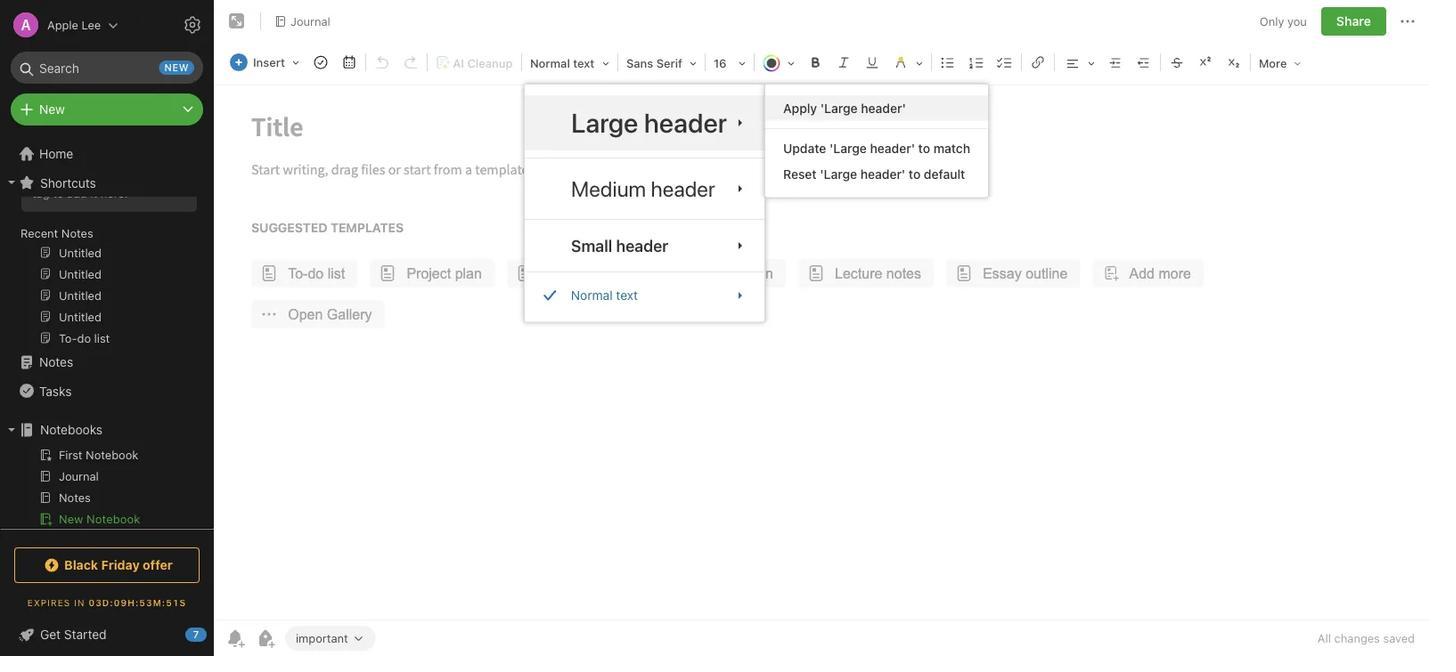 Task type: locate. For each thing, give the bounding box(es) containing it.
apply 'large header' menu item
[[765, 95, 988, 121]]

text
[[573, 57, 595, 70], [616, 288, 638, 303]]

normal text down small
[[571, 288, 638, 303]]

normal text inside [object object] field
[[571, 288, 638, 303]]

normal inside [object object] field
[[571, 288, 613, 303]]

1 vertical spatial new
[[59, 513, 83, 526]]

2 vertical spatial [object object] field
[[525, 280, 765, 311]]

2 [object object] field from the top
[[525, 227, 765, 265]]

header down serif
[[644, 107, 727, 139]]

home link
[[0, 140, 214, 168]]

0 vertical spatial 'large
[[820, 101, 858, 115]]

expand notebooks image
[[4, 423, 19, 437]]

in
[[74, 598, 85, 608]]

text down small header on the left
[[616, 288, 638, 303]]

[object object] field containing medium header
[[525, 166, 765, 212]]

Heading level field
[[524, 50, 616, 76]]

0 vertical spatial new
[[39, 102, 65, 117]]

large
[[571, 107, 638, 139]]

dropdown list menu
[[525, 95, 765, 311], [765, 95, 988, 187]]

0 horizontal spatial normal
[[530, 57, 570, 70]]

Highlight field
[[886, 50, 929, 76]]

small header
[[571, 236, 669, 255]]

large header menu item
[[525, 95, 765, 151]]

0 vertical spatial text
[[573, 57, 595, 70]]

0 vertical spatial header'
[[861, 101, 906, 115]]

'large inside "link"
[[830, 141, 867, 156]]

insert link image
[[1025, 50, 1050, 75]]

default
[[924, 167, 965, 181]]

notebook,
[[63, 170, 117, 183]]

text left the sans
[[573, 57, 595, 70]]

'large right reset
[[820, 167, 857, 181]]

1 vertical spatial header
[[651, 177, 715, 201]]

to for default
[[909, 167, 921, 181]]

Font family field
[[620, 50, 703, 76]]

notes up tasks
[[39, 355, 73, 370]]

on
[[123, 154, 137, 167]]

header' inside "link"
[[870, 141, 915, 156]]

more
[[1259, 57, 1287, 70]]

1 dropdown list menu from the left
[[525, 95, 765, 311]]

[object object] field containing normal text
[[525, 280, 765, 311]]

notebooks link
[[0, 416, 206, 445]]

0 vertical spatial header
[[644, 107, 727, 139]]

'large up reset 'large header' to default
[[830, 141, 867, 156]]

0 vertical spatial normal text
[[530, 57, 595, 70]]

to left the default
[[909, 167, 921, 181]]

subscript image
[[1222, 50, 1246, 75]]

2 dropdown list menu from the left
[[765, 95, 988, 187]]

outdent image
[[1132, 50, 1156, 75]]

notes right recent
[[61, 226, 93, 240]]

1 horizontal spatial text
[[616, 288, 638, 303]]

header for large header
[[644, 107, 727, 139]]

calendar event image
[[337, 50, 362, 75]]

header' down update 'large header' to match "link"
[[860, 167, 905, 181]]

1 horizontal spatial normal
[[571, 288, 613, 303]]

notes
[[61, 226, 93, 240], [39, 355, 73, 370]]

Help and Learning task checklist field
[[0, 621, 214, 650]]

shortcuts button
[[0, 168, 206, 197]]

to
[[918, 141, 930, 156], [909, 167, 921, 181], [53, 186, 64, 199]]

important button
[[285, 626, 376, 651]]

note,
[[32, 170, 60, 183]]

new notebook group
[[0, 445, 206, 537]]

notebooks
[[40, 423, 103, 437]]

'large right apply
[[820, 101, 858, 115]]

0 vertical spatial notes
[[61, 226, 93, 240]]

header' for match
[[870, 141, 915, 156]]

2 vertical spatial to
[[53, 186, 64, 199]]

[object Object] field
[[525, 166, 765, 212], [525, 227, 765, 265], [525, 280, 765, 311]]

1 vertical spatial header'
[[870, 141, 915, 156]]

Insert field
[[225, 50, 306, 75]]

expires
[[27, 598, 71, 608]]

header up normal text link
[[616, 236, 669, 255]]

header' inside 'link'
[[861, 101, 906, 115]]

header inside menu item
[[644, 107, 727, 139]]

1 horizontal spatial dropdown list menu
[[765, 95, 988, 187]]

new inside the new notebook button
[[59, 513, 83, 526]]

black friday offer button
[[14, 548, 200, 584]]

share button
[[1321, 7, 1386, 36]]

group
[[0, 117, 206, 356]]

2 vertical spatial 'large
[[820, 167, 857, 181]]

all changes saved
[[1318, 632, 1415, 646]]

tree
[[0, 88, 214, 634]]

medium header link
[[525, 166, 765, 212]]

1 vertical spatial normal text
[[571, 288, 638, 303]]

More field
[[1253, 50, 1308, 76]]

to left match
[[918, 141, 930, 156]]

header for medium header
[[651, 177, 715, 201]]

0 vertical spatial to
[[918, 141, 930, 156]]

new up the home
[[39, 102, 65, 117]]

1 vertical spatial [object object] field
[[525, 227, 765, 265]]

1 [object object] field from the top
[[525, 166, 765, 212]]

to right the tag
[[53, 186, 64, 199]]

important Tag actions field
[[348, 633, 365, 645]]

update
[[783, 141, 826, 156]]

[object object] field down small header link
[[525, 280, 765, 311]]

More actions field
[[1397, 7, 1418, 36]]

to inside "link"
[[918, 141, 930, 156]]

large header link
[[525, 95, 765, 151]]

tasks
[[39, 384, 72, 398]]

'large
[[820, 101, 858, 115], [830, 141, 867, 156], [820, 167, 857, 181]]

sans serif
[[626, 57, 682, 70]]

2 vertical spatial header
[[616, 236, 669, 255]]

1 vertical spatial normal
[[571, 288, 613, 303]]

new left notebook
[[59, 513, 83, 526]]

you
[[1288, 14, 1307, 28]]

numbered list image
[[964, 50, 989, 75]]

3 [object object] field from the top
[[525, 280, 765, 311]]

underline image
[[860, 50, 885, 75]]

header' up reset 'large header' to default link
[[870, 141, 915, 156]]

new search field
[[23, 52, 194, 84]]

medium header
[[571, 177, 715, 201]]

checklist image
[[993, 50, 1017, 75]]

header'
[[861, 101, 906, 115], [870, 141, 915, 156], [860, 167, 905, 181]]

Alignment field
[[1057, 50, 1101, 76]]

new
[[39, 102, 65, 117], [59, 513, 83, 526]]

recent
[[20, 226, 58, 240]]

Note Editor text field
[[214, 86, 1429, 620]]

it
[[90, 186, 97, 199]]

offer
[[143, 558, 173, 573]]

0 horizontal spatial dropdown list menu
[[525, 95, 765, 311]]

normal
[[530, 57, 570, 70], [571, 288, 613, 303]]

[object object] field up normal text link
[[525, 227, 765, 265]]

small header link
[[525, 227, 765, 265]]

notes link
[[0, 348, 206, 377]]

new notebook
[[59, 513, 140, 526]]

0 horizontal spatial text
[[573, 57, 595, 70]]

sans
[[626, 57, 653, 70]]

header' up update 'large header' to match
[[861, 101, 906, 115]]

journal
[[290, 14, 330, 28]]

header up small header link
[[651, 177, 715, 201]]

2 vertical spatial header'
[[860, 167, 905, 181]]

tag
[[32, 186, 50, 199]]

1 vertical spatial 'large
[[830, 141, 867, 156]]

Account field
[[0, 7, 119, 43]]

0 vertical spatial [object object] field
[[525, 166, 765, 212]]

1 vertical spatial to
[[909, 167, 921, 181]]

header' for default
[[860, 167, 905, 181]]

[object object] field up small header link
[[525, 166, 765, 212]]

stack
[[120, 170, 149, 183]]

normal text up large in the top of the page
[[530, 57, 595, 70]]

changes
[[1334, 632, 1380, 646]]

to for match
[[918, 141, 930, 156]]

normal text
[[530, 57, 595, 70], [571, 288, 638, 303]]

text inside heading level field
[[573, 57, 595, 70]]

new notebook button
[[0, 509, 206, 530]]

new inside new popup button
[[39, 102, 65, 117]]

to inside "icon on a note, notebook, stack or tag to add it here."
[[53, 186, 64, 199]]

medium
[[571, 177, 646, 201]]

'large inside 'link'
[[820, 101, 858, 115]]

normal text link
[[525, 280, 765, 311]]

reset 'large header' to default
[[783, 167, 965, 181]]

header
[[644, 107, 727, 139], [651, 177, 715, 201], [616, 236, 669, 255]]

03d:09h:53m:51s
[[89, 598, 186, 608]]

0 vertical spatial normal
[[530, 57, 570, 70]]

bulleted list image
[[936, 50, 960, 75]]

apply 'large header'
[[783, 101, 906, 115]]

here.
[[100, 186, 128, 199]]



Task type: describe. For each thing, give the bounding box(es) containing it.
Font size field
[[707, 50, 752, 76]]

get
[[40, 628, 61, 642]]

apply
[[783, 101, 817, 115]]

apply 'large header' link
[[765, 95, 988, 121]]

small
[[571, 236, 612, 255]]

recent notes
[[20, 226, 93, 240]]

reset 'large header' to default link
[[765, 161, 988, 187]]

icon
[[97, 154, 120, 167]]

16
[[714, 57, 727, 70]]

a
[[140, 154, 146, 167]]

notebook
[[87, 513, 140, 526]]

add a reminder image
[[225, 628, 246, 650]]

italic image
[[831, 50, 856, 75]]

[object Object] field
[[525, 95, 765, 151]]

settings image
[[182, 14, 203, 36]]

new for new
[[39, 102, 65, 117]]

reset
[[783, 167, 817, 181]]

dropdown list menu containing large header
[[525, 95, 765, 311]]

'large for update
[[830, 141, 867, 156]]

task image
[[308, 50, 333, 75]]

serif
[[656, 57, 682, 70]]

Search text field
[[23, 52, 191, 84]]

superscript image
[[1193, 50, 1218, 75]]

add
[[67, 186, 87, 199]]

only
[[1260, 14, 1284, 28]]

only you
[[1260, 14, 1307, 28]]

insert
[[253, 56, 285, 69]]

group containing icon on a note, notebook, stack or tag to add it here.
[[0, 117, 206, 356]]

apple
[[47, 18, 78, 32]]

new
[[164, 62, 189, 74]]

normal inside heading level field
[[530, 57, 570, 70]]

'large for apply
[[820, 101, 858, 115]]

apple lee
[[47, 18, 101, 32]]

friday
[[101, 558, 140, 573]]

tree containing home
[[0, 88, 214, 634]]

'large for reset
[[820, 167, 857, 181]]

or
[[152, 170, 164, 183]]

saved
[[1383, 632, 1415, 646]]

match
[[934, 141, 970, 156]]

note window element
[[214, 0, 1429, 657]]

strikethrough image
[[1164, 50, 1189, 75]]

add tag image
[[255, 628, 276, 650]]

share
[[1336, 14, 1371, 29]]

get started
[[40, 628, 107, 642]]

more actions image
[[1397, 11, 1418, 32]]

expand note image
[[226, 11, 248, 32]]

indent image
[[1103, 50, 1128, 75]]

tasks button
[[0, 377, 206, 405]]

normal text inside heading level field
[[530, 57, 595, 70]]

icon on a note, notebook, stack or tag to add it here.
[[32, 154, 164, 199]]

black friday offer
[[64, 558, 173, 573]]

large header
[[571, 107, 727, 139]]

shortcuts
[[40, 175, 96, 190]]

update 'large header' to match
[[783, 141, 970, 156]]

new for new notebook
[[59, 513, 83, 526]]

black
[[64, 558, 98, 573]]

journal button
[[268, 9, 337, 34]]

expires in 03d:09h:53m:51s
[[27, 598, 186, 608]]

click to collapse image
[[207, 624, 221, 645]]

important
[[296, 632, 348, 645]]

home
[[39, 147, 73, 161]]

Font color field
[[756, 50, 801, 76]]

started
[[64, 628, 107, 642]]

bold image
[[803, 50, 828, 75]]

header for small header
[[616, 236, 669, 255]]

1 vertical spatial text
[[616, 288, 638, 303]]

1 vertical spatial notes
[[39, 355, 73, 370]]

all
[[1318, 632, 1331, 646]]

new button
[[11, 94, 203, 126]]

lee
[[82, 18, 101, 32]]

7
[[193, 629, 199, 641]]

[object object] field containing small header
[[525, 227, 765, 265]]

update 'large header' to match link
[[765, 136, 988, 161]]

dropdown list menu containing apply 'large header'
[[765, 95, 988, 187]]



Task type: vqa. For each thing, say whether or not it's contained in the screenshot.
the topmost header
yes



